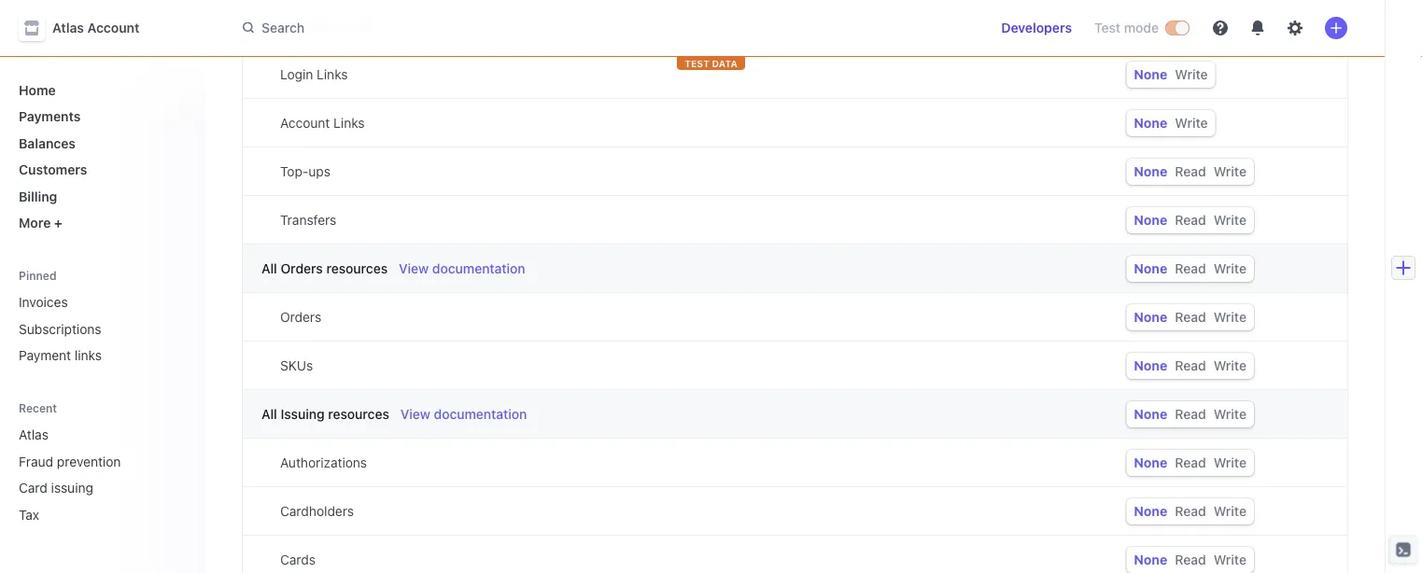Task type: vqa. For each thing, say whether or not it's contained in the screenshot.
"Business" for Business structure
no



Task type: locate. For each thing, give the bounding box(es) containing it.
write for cards read button
[[1214, 553, 1247, 568]]

write button for cards read button
[[1214, 553, 1247, 568]]

5 none button from the top
[[1134, 213, 1168, 228]]

links down login links
[[334, 115, 365, 131]]

8 none read write from the top
[[1134, 455, 1247, 471]]

invoices link
[[11, 287, 191, 318]]

write
[[1214, 18, 1247, 34], [1175, 67, 1208, 82], [1175, 115, 1208, 131], [1214, 164, 1247, 179], [1214, 213, 1247, 228], [1214, 261, 1247, 276], [1214, 310, 1247, 325], [1214, 358, 1247, 374], [1214, 407, 1247, 422], [1214, 455, 1247, 471], [1214, 504, 1247, 519], [1214, 553, 1247, 568]]

developers
[[1002, 20, 1072, 35]]

0 vertical spatial view
[[399, 261, 429, 276]]

read button for cards
[[1175, 553, 1207, 568]]

1 read from the top
[[1175, 18, 1207, 34]]

none button for application fees
[[1134, 18, 1168, 34]]

none button for top-ups
[[1134, 164, 1168, 179]]

2 none read write from the top
[[1134, 164, 1247, 179]]

1 none read write from the top
[[1134, 18, 1247, 34]]

authorizations
[[280, 455, 367, 471]]

none read write for application fees
[[1134, 18, 1247, 34]]

none for cards read button
[[1134, 553, 1168, 568]]

links for login links
[[317, 67, 348, 82]]

1 vertical spatial account
[[280, 115, 330, 131]]

read for top-ups
[[1175, 164, 1207, 179]]

6 read button from the top
[[1175, 358, 1207, 374]]

help image
[[1213, 21, 1228, 35]]

atlas inside button
[[52, 20, 84, 35]]

write for read button corresponding to application fees
[[1214, 18, 1247, 34]]

10 none from the top
[[1134, 455, 1168, 471]]

application
[[280, 18, 348, 34]]

2 none write from the top
[[1134, 115, 1208, 131]]

10 none button from the top
[[1134, 455, 1168, 471]]

1 none write from the top
[[1134, 67, 1208, 82]]

write for read button related to skus
[[1214, 358, 1247, 374]]

all
[[262, 261, 277, 276], [262, 407, 277, 422]]

2 all from the top
[[262, 407, 277, 422]]

write button for cardholders's read button
[[1214, 504, 1247, 519]]

4 read button from the top
[[1175, 261, 1207, 276]]

10 read button from the top
[[1175, 553, 1207, 568]]

resources
[[326, 261, 388, 276], [328, 407, 389, 422]]

recent
[[19, 402, 57, 415]]

account up top-ups
[[280, 115, 330, 131]]

6 read from the top
[[1175, 358, 1207, 374]]

pinned
[[19, 269, 57, 282]]

none read write
[[1134, 18, 1247, 34], [1134, 164, 1247, 179], [1134, 213, 1247, 228], [1134, 261, 1247, 276], [1134, 310, 1247, 325], [1134, 358, 1247, 374], [1134, 407, 1247, 422], [1134, 455, 1247, 471], [1134, 504, 1247, 519], [1134, 553, 1247, 568]]

11 none button from the top
[[1134, 504, 1168, 519]]

write for transfers's read button
[[1214, 213, 1247, 228]]

3 read from the top
[[1175, 213, 1207, 228]]

resources right issuing
[[328, 407, 389, 422]]

10 read from the top
[[1175, 553, 1207, 568]]

9 none from the top
[[1134, 407, 1168, 422]]

view documentation link
[[399, 260, 526, 278], [401, 405, 527, 424]]

view right all orders resources
[[399, 261, 429, 276]]

5 none from the top
[[1134, 213, 1168, 228]]

1 read button from the top
[[1175, 18, 1207, 34]]

0 vertical spatial none write
[[1134, 67, 1208, 82]]

read button
[[1175, 18, 1207, 34], [1175, 164, 1207, 179], [1175, 213, 1207, 228], [1175, 261, 1207, 276], [1175, 310, 1207, 325], [1175, 358, 1207, 374], [1175, 407, 1207, 422], [1175, 455, 1207, 471], [1175, 504, 1207, 519], [1175, 553, 1207, 568]]

read for authorizations
[[1175, 455, 1207, 471]]

5 read from the top
[[1175, 310, 1207, 325]]

1 vertical spatial links
[[334, 115, 365, 131]]

none for read button corresponding to top-ups
[[1134, 164, 1168, 179]]

settings image
[[1288, 21, 1303, 35]]

write button for transfers's read button
[[1214, 213, 1247, 228]]

8 read from the top
[[1175, 455, 1207, 471]]

none for read button related to skus
[[1134, 358, 1168, 374]]

tax link
[[11, 500, 164, 530]]

1 vertical spatial none write
[[1134, 115, 1208, 131]]

atlas
[[52, 20, 84, 35], [19, 427, 49, 443]]

none read write for orders
[[1134, 310, 1247, 325]]

view documentation link for all orders resources
[[399, 260, 526, 278]]

1 vertical spatial view
[[401, 407, 431, 422]]

mode
[[1124, 20, 1159, 35]]

cards
[[280, 553, 316, 568]]

ups
[[309, 164, 331, 179]]

write button for seventh read button from the bottom
[[1214, 261, 1247, 276]]

1 vertical spatial all
[[262, 407, 277, 422]]

0 vertical spatial all
[[262, 261, 277, 276]]

atlas up fraud
[[19, 427, 49, 443]]

0 vertical spatial view documentation link
[[399, 260, 526, 278]]

0 vertical spatial links
[[317, 67, 348, 82]]

write button for read button corresponding to top-ups
[[1214, 164, 1247, 179]]

1 all from the top
[[262, 261, 277, 276]]

1 vertical spatial view documentation link
[[401, 405, 527, 424]]

atlas inside the recent element
[[19, 427, 49, 443]]

1 none button from the top
[[1134, 18, 1168, 34]]

none read write for cardholders
[[1134, 504, 1247, 519]]

read
[[1175, 18, 1207, 34], [1175, 164, 1207, 179], [1175, 213, 1207, 228], [1175, 261, 1207, 276], [1175, 310, 1207, 325], [1175, 358, 1207, 374], [1175, 407, 1207, 422], [1175, 455, 1207, 471], [1175, 504, 1207, 519], [1175, 553, 1207, 568]]

8 none from the top
[[1134, 358, 1168, 374]]

1 none from the top
[[1134, 18, 1168, 34]]

5 none read write from the top
[[1134, 310, 1247, 325]]

pinned navigation links element
[[11, 268, 191, 371]]

1 orders from the top
[[281, 261, 323, 276]]

view documentation for all issuing resources
[[401, 407, 527, 422]]

read for application fees
[[1175, 18, 1207, 34]]

none button
[[1134, 18, 1168, 34], [1134, 67, 1168, 82], [1134, 115, 1168, 131], [1134, 164, 1168, 179], [1134, 213, 1168, 228], [1134, 261, 1168, 276], [1134, 310, 1168, 325], [1134, 358, 1168, 374], [1134, 407, 1168, 422], [1134, 455, 1168, 471], [1134, 504, 1168, 519], [1134, 553, 1168, 568]]

pinned element
[[11, 287, 191, 371]]

view documentation
[[399, 261, 526, 276], [401, 407, 527, 422]]

7 none button from the top
[[1134, 310, 1168, 325]]

view
[[399, 261, 429, 276], [401, 407, 431, 422]]

documentation
[[432, 261, 526, 276], [434, 407, 527, 422]]

6 none read write from the top
[[1134, 358, 1247, 374]]

7 read button from the top
[[1175, 407, 1207, 422]]

1 vertical spatial resources
[[328, 407, 389, 422]]

9 none button from the top
[[1134, 407, 1168, 422]]

documentation for all issuing resources
[[434, 407, 527, 422]]

notifications image
[[1251, 21, 1266, 35]]

read button for top-ups
[[1175, 164, 1207, 179]]

account up 'home' link
[[87, 20, 140, 35]]

orders up skus
[[280, 310, 321, 325]]

account links
[[280, 115, 365, 131]]

3 none read write from the top
[[1134, 213, 1247, 228]]

4 none from the top
[[1134, 164, 1168, 179]]

card
[[19, 481, 48, 496]]

none
[[1134, 18, 1168, 34], [1134, 67, 1168, 82], [1134, 115, 1168, 131], [1134, 164, 1168, 179], [1134, 213, 1168, 228], [1134, 261, 1168, 276], [1134, 310, 1168, 325], [1134, 358, 1168, 374], [1134, 407, 1168, 422], [1134, 455, 1168, 471], [1134, 504, 1168, 519], [1134, 553, 1168, 568]]

0 horizontal spatial account
[[87, 20, 140, 35]]

3 none button from the top
[[1134, 115, 1168, 131]]

home
[[19, 82, 56, 98]]

12 none button from the top
[[1134, 553, 1168, 568]]

none write
[[1134, 67, 1208, 82], [1134, 115, 1208, 131]]

2 read from the top
[[1175, 164, 1207, 179]]

6 none from the top
[[1134, 261, 1168, 276]]

3 read button from the top
[[1175, 213, 1207, 228]]

links right login
[[317, 67, 348, 82]]

0 vertical spatial view documentation
[[399, 261, 526, 276]]

1 vertical spatial atlas
[[19, 427, 49, 443]]

balances link
[[11, 128, 191, 158]]

1 vertical spatial orders
[[280, 310, 321, 325]]

balances
[[19, 135, 76, 151]]

1 horizontal spatial atlas
[[52, 20, 84, 35]]

2 none button from the top
[[1134, 67, 1168, 82]]

2 read button from the top
[[1175, 164, 1207, 179]]

write for authorizations's read button
[[1214, 455, 1247, 471]]

write button for read button corresponding to application fees
[[1214, 18, 1247, 34]]

search
[[262, 20, 305, 35]]

orders down transfers
[[281, 261, 323, 276]]

10 none read write from the top
[[1134, 553, 1247, 568]]

write button
[[1214, 18, 1247, 34], [1175, 67, 1208, 82], [1175, 115, 1208, 131], [1214, 164, 1247, 179], [1214, 213, 1247, 228], [1214, 261, 1247, 276], [1214, 310, 1247, 325], [1214, 358, 1247, 374], [1214, 407, 1247, 422], [1214, 455, 1247, 471], [1214, 504, 1247, 519], [1214, 553, 1247, 568]]

billing
[[19, 189, 57, 204]]

9 none read write from the top
[[1134, 504, 1247, 519]]

0 vertical spatial documentation
[[432, 261, 526, 276]]

prevention
[[57, 454, 121, 469]]

write for fourth read button from the bottom
[[1214, 407, 1247, 422]]

1 vertical spatial view documentation
[[401, 407, 527, 422]]

none for seventh read button from the bottom
[[1134, 261, 1168, 276]]

4 none button from the top
[[1134, 164, 1168, 179]]

resources down transfers
[[326, 261, 388, 276]]

links
[[317, 67, 348, 82], [334, 115, 365, 131]]

7 none from the top
[[1134, 310, 1168, 325]]

skus
[[280, 358, 313, 374]]

12 none from the top
[[1134, 553, 1168, 568]]

atlas for atlas
[[19, 427, 49, 443]]

more +
[[19, 215, 63, 231]]

9 read from the top
[[1175, 504, 1207, 519]]

0 vertical spatial resources
[[326, 261, 388, 276]]

write for orders read button
[[1214, 310, 1247, 325]]

8 none button from the top
[[1134, 358, 1168, 374]]

none button for cardholders
[[1134, 504, 1168, 519]]

4 none read write from the top
[[1134, 261, 1247, 276]]

0 vertical spatial account
[[87, 20, 140, 35]]

0 horizontal spatial atlas
[[19, 427, 49, 443]]

11 none from the top
[[1134, 504, 1168, 519]]

account
[[87, 20, 140, 35], [280, 115, 330, 131]]

application fees
[[280, 18, 380, 34]]

1 vertical spatial documentation
[[434, 407, 527, 422]]

atlas up home
[[52, 20, 84, 35]]

orders
[[281, 261, 323, 276], [280, 310, 321, 325]]

0 vertical spatial atlas
[[52, 20, 84, 35]]

9 read button from the top
[[1175, 504, 1207, 519]]

more
[[19, 215, 51, 231]]

8 read button from the top
[[1175, 455, 1207, 471]]

card issuing link
[[11, 473, 164, 503]]

5 read button from the top
[[1175, 310, 1207, 325]]

none for read button corresponding to application fees
[[1134, 18, 1168, 34]]

view right 'all issuing resources'
[[401, 407, 431, 422]]

0 vertical spatial orders
[[281, 261, 323, 276]]

all for all issuing resources
[[262, 407, 277, 422]]

test
[[685, 58, 710, 69]]

fraud prevention link
[[11, 447, 164, 477]]



Task type: describe. For each thing, give the bounding box(es) containing it.
top-ups
[[280, 164, 331, 179]]

write button for read button related to skus
[[1214, 358, 1247, 374]]

customers link
[[11, 155, 191, 185]]

1 horizontal spatial account
[[280, 115, 330, 131]]

atlas account button
[[19, 15, 158, 41]]

none write for login links
[[1134, 67, 1208, 82]]

write button for fourth read button from the bottom
[[1214, 407, 1247, 422]]

tax
[[19, 507, 39, 523]]

none write for account links
[[1134, 115, 1208, 131]]

test data
[[685, 58, 738, 69]]

3 none from the top
[[1134, 115, 1168, 131]]

atlas link
[[11, 420, 164, 450]]

write button for orders read button
[[1214, 310, 1247, 325]]

all issuing resources
[[262, 407, 389, 422]]

issuing
[[281, 407, 325, 422]]

resources for all issuing resources
[[328, 407, 389, 422]]

fraud prevention
[[19, 454, 121, 469]]

login
[[280, 67, 313, 82]]

subscriptions link
[[11, 314, 191, 344]]

login links
[[280, 67, 348, 82]]

read for orders
[[1175, 310, 1207, 325]]

none read write for skus
[[1134, 358, 1247, 374]]

none button for account links
[[1134, 115, 1168, 131]]

view documentation for all orders resources
[[399, 261, 526, 276]]

none for authorizations's read button
[[1134, 455, 1168, 471]]

read for cardholders
[[1175, 504, 1207, 519]]

none button for transfers
[[1134, 213, 1168, 228]]

none read write for top-ups
[[1134, 164, 1247, 179]]

all for all orders resources
[[262, 261, 277, 276]]

home link
[[11, 75, 191, 105]]

read button for orders
[[1175, 310, 1207, 325]]

view for all issuing resources
[[401, 407, 431, 422]]

Search search field
[[232, 11, 759, 45]]

billing link
[[11, 181, 191, 212]]

6 none button from the top
[[1134, 261, 1168, 276]]

none read write for authorizations
[[1134, 455, 1247, 471]]

transfers
[[280, 213, 337, 228]]

read for transfers
[[1175, 213, 1207, 228]]

atlas for atlas account
[[52, 20, 84, 35]]

none read write for transfers
[[1134, 213, 1247, 228]]

read button for application fees
[[1175, 18, 1207, 34]]

read button for transfers
[[1175, 213, 1207, 228]]

top-
[[280, 164, 309, 179]]

fees
[[351, 18, 380, 34]]

read button for cardholders
[[1175, 504, 1207, 519]]

write for read button corresponding to top-ups
[[1214, 164, 1247, 179]]

7 read from the top
[[1175, 407, 1207, 422]]

none for transfers's read button
[[1134, 213, 1168, 228]]

issuing
[[51, 481, 93, 496]]

none read write for cards
[[1134, 553, 1247, 568]]

links
[[75, 348, 102, 363]]

recent navigation links element
[[0, 401, 206, 530]]

fraud
[[19, 454, 53, 469]]

none for orders read button
[[1134, 310, 1168, 325]]

2 none from the top
[[1134, 67, 1168, 82]]

none button for skus
[[1134, 358, 1168, 374]]

test mode
[[1095, 20, 1159, 35]]

none button for cards
[[1134, 553, 1168, 568]]

Search text field
[[232, 11, 759, 45]]

2 orders from the top
[[280, 310, 321, 325]]

none button for authorizations
[[1134, 455, 1168, 471]]

subscriptions
[[19, 321, 101, 337]]

links for account links
[[334, 115, 365, 131]]

+
[[54, 215, 63, 231]]

payments link
[[11, 101, 191, 132]]

card issuing
[[19, 481, 93, 496]]

test
[[1095, 20, 1121, 35]]

view documentation link for all issuing resources
[[401, 405, 527, 424]]

none for cardholders's read button
[[1134, 504, 1168, 519]]

atlas account
[[52, 20, 140, 35]]

write button for authorizations's read button
[[1214, 455, 1247, 471]]

read button for authorizations
[[1175, 455, 1207, 471]]

data
[[712, 58, 738, 69]]

recent element
[[0, 420, 206, 530]]

4 read from the top
[[1175, 261, 1207, 276]]

payments
[[19, 109, 81, 124]]

payment
[[19, 348, 71, 363]]

core navigation links element
[[11, 75, 191, 238]]

7 none read write from the top
[[1134, 407, 1247, 422]]

documentation for all orders resources
[[432, 261, 526, 276]]

payment links
[[19, 348, 102, 363]]

invoices
[[19, 295, 68, 310]]

read button for skus
[[1175, 358, 1207, 374]]

read for cards
[[1175, 553, 1207, 568]]

resources for all orders resources
[[326, 261, 388, 276]]

payment links link
[[11, 340, 191, 371]]

customers
[[19, 162, 87, 177]]

read for skus
[[1175, 358, 1207, 374]]

none button for orders
[[1134, 310, 1168, 325]]

account inside button
[[87, 20, 140, 35]]

write for cardholders's read button
[[1214, 504, 1247, 519]]

view for all orders resources
[[399, 261, 429, 276]]

write for seventh read button from the bottom
[[1214, 261, 1247, 276]]

none button for login links
[[1134, 67, 1168, 82]]

cardholders
[[280, 504, 354, 519]]

developers link
[[994, 13, 1080, 43]]

all orders resources
[[262, 261, 388, 276]]

none for fourth read button from the bottom
[[1134, 407, 1168, 422]]



